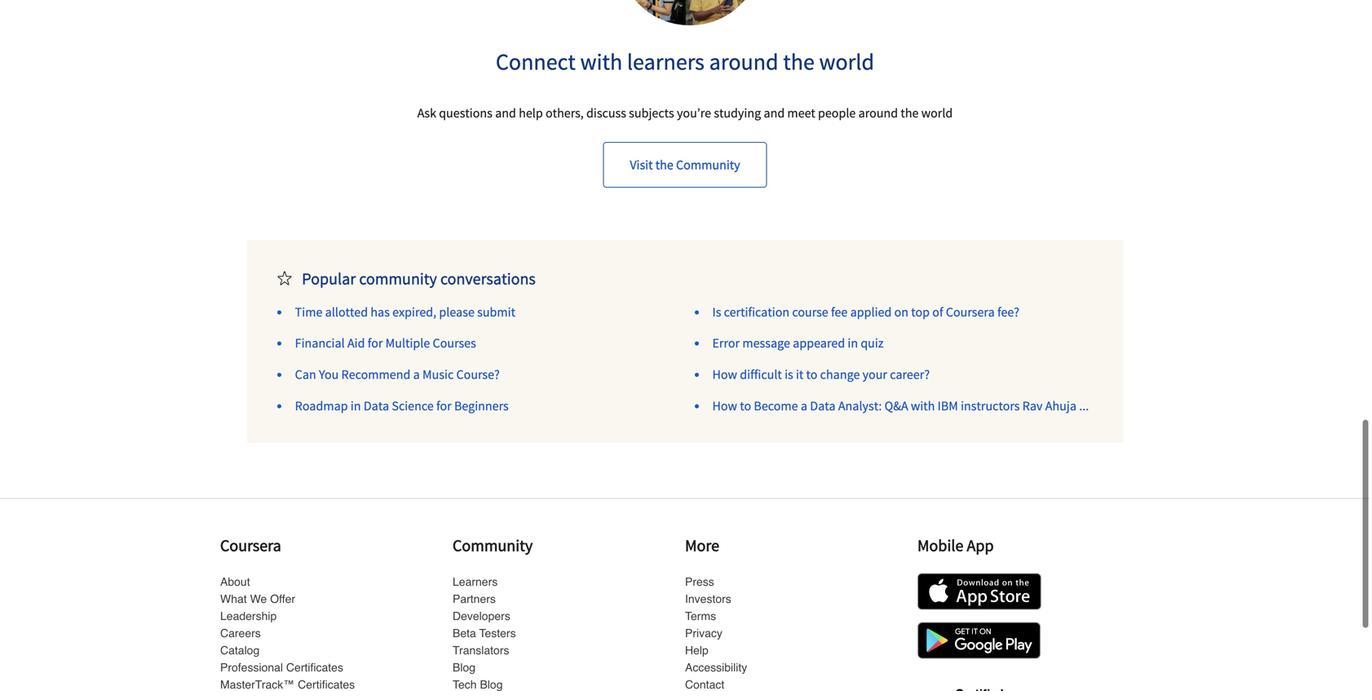 Task type: locate. For each thing, give the bounding box(es) containing it.
app
[[967, 535, 994, 556]]

world
[[820, 47, 875, 76], [922, 105, 953, 121]]

1 vertical spatial community
[[453, 535, 533, 556]]

around
[[709, 47, 779, 76], [859, 105, 898, 121]]

0 horizontal spatial the
[[656, 156, 674, 173]]

0 horizontal spatial in
[[351, 398, 361, 414]]

privacy
[[685, 627, 723, 640]]

1 vertical spatial with
[[911, 398, 935, 414]]

certificates
[[286, 661, 343, 674]]

0 vertical spatial for
[[368, 335, 383, 351]]

fee?
[[998, 304, 1020, 320]]

financial aid for multiple courses link
[[295, 335, 476, 351]]

the up meet
[[783, 47, 815, 76]]

is
[[785, 366, 794, 383]]

1 vertical spatial how
[[713, 398, 738, 414]]

to left become
[[740, 398, 752, 414]]

press investors terms privacy help accessibility
[[685, 575, 748, 674]]

become
[[754, 398, 798, 414]]

data down how difficult is it to change your career?
[[810, 398, 836, 414]]

how left become
[[713, 398, 738, 414]]

a right become
[[801, 398, 808, 414]]

of
[[933, 304, 944, 320]]

1 horizontal spatial to
[[807, 366, 818, 383]]

time
[[295, 304, 323, 320]]

is certification course fee applied on top of coursera fee? link
[[713, 304, 1020, 320]]

0 vertical spatial coursera
[[946, 304, 995, 320]]

connect with learners around the world
[[496, 47, 875, 76]]

1 how from the top
[[713, 366, 738, 383]]

0 horizontal spatial a
[[413, 366, 420, 383]]

certification
[[724, 304, 790, 320]]

subjects
[[629, 105, 675, 121]]

0 vertical spatial to
[[807, 366, 818, 383]]

has
[[371, 304, 390, 320]]

connect
[[496, 47, 576, 76]]

partners
[[453, 592, 496, 605]]

visit the community
[[630, 156, 741, 173]]

offer
[[270, 592, 295, 605]]

and right ahuja
[[1080, 398, 1101, 414]]

developers link
[[453, 610, 511, 623]]

terms
[[685, 610, 716, 623]]

0 vertical spatial community
[[676, 156, 741, 173]]

ahuja
[[1046, 398, 1077, 414]]

a left music
[[413, 366, 420, 383]]

to right 'it'
[[807, 366, 818, 383]]

0 horizontal spatial and
[[495, 105, 516, 121]]

2 vertical spatial the
[[656, 156, 674, 173]]

the right people
[[901, 105, 919, 121]]

0 horizontal spatial world
[[820, 47, 875, 76]]

1 vertical spatial world
[[922, 105, 953, 121]]

community
[[676, 156, 741, 173], [453, 535, 533, 556]]

with left ibm
[[911, 398, 935, 414]]

coursera
[[946, 304, 995, 320], [220, 535, 281, 556]]

2 horizontal spatial the
[[901, 105, 919, 121]]

roadmap in data science for beginners link
[[295, 398, 509, 414]]

in left quiz
[[848, 335, 858, 351]]

aid
[[348, 335, 365, 351]]

1 vertical spatial the
[[901, 105, 919, 121]]

around right people
[[859, 105, 898, 121]]

1 horizontal spatial in
[[848, 335, 858, 351]]

data down recommend
[[364, 398, 389, 414]]

for right aid
[[368, 335, 383, 351]]

press
[[685, 575, 715, 588]]

about what we offer leadership careers catalog professional certificates
[[220, 575, 343, 674]]

joseph
[[1103, 398, 1143, 414]]

0 vertical spatial the
[[783, 47, 815, 76]]

1 vertical spatial a
[[801, 398, 808, 414]]

1 horizontal spatial community
[[676, 156, 741, 173]]

in right "roadmap"
[[351, 398, 361, 414]]

course?
[[457, 366, 500, 383]]

1 horizontal spatial for
[[437, 398, 452, 414]]

around up studying
[[709, 47, 779, 76]]

1 data from the left
[[364, 398, 389, 414]]

1 horizontal spatial data
[[810, 398, 836, 414]]

1 vertical spatial around
[[859, 105, 898, 121]]

the right visit
[[656, 156, 674, 173]]

1 vertical spatial to
[[740, 398, 752, 414]]

1 horizontal spatial with
[[911, 398, 935, 414]]

0 vertical spatial world
[[820, 47, 875, 76]]

ask
[[417, 105, 437, 121]]

0 horizontal spatial for
[[368, 335, 383, 351]]

with up discuss
[[581, 47, 623, 76]]

privacy link
[[685, 627, 723, 640]]

community down you're
[[676, 156, 741, 173]]

expired,
[[393, 304, 437, 320]]

beginners
[[454, 398, 509, 414]]

1 horizontal spatial a
[[801, 398, 808, 414]]

applied
[[851, 304, 892, 320]]

conversations
[[441, 268, 536, 289]]

for
[[368, 335, 383, 351], [437, 398, 452, 414]]

help
[[519, 105, 543, 121]]

recommend
[[342, 366, 411, 383]]

0 horizontal spatial coursera
[[220, 535, 281, 556]]

2 how from the top
[[713, 398, 738, 414]]

on
[[895, 304, 909, 320]]

investors link
[[685, 592, 732, 605]]

0 horizontal spatial around
[[709, 47, 779, 76]]

data
[[364, 398, 389, 414], [810, 398, 836, 414]]

careers
[[220, 627, 261, 640]]

visit
[[630, 156, 653, 173]]

the
[[783, 47, 815, 76], [901, 105, 919, 121], [656, 156, 674, 173]]

is certification course fee applied on top of coursera fee?
[[713, 304, 1020, 320]]

what we offer link
[[220, 592, 295, 605]]

financial
[[295, 335, 345, 351]]

for right science
[[437, 398, 452, 414]]

0 vertical spatial with
[[581, 47, 623, 76]]

translators link
[[453, 644, 510, 657]]

roadmap in data science for beginners
[[295, 398, 509, 414]]

career?
[[890, 366, 930, 383]]

music
[[423, 366, 454, 383]]

terms link
[[685, 610, 716, 623]]

0 horizontal spatial to
[[740, 398, 752, 414]]

how down error
[[713, 366, 738, 383]]

1 horizontal spatial world
[[922, 105, 953, 121]]

1 vertical spatial in
[[351, 398, 361, 414]]

change
[[821, 366, 860, 383]]

and left the 'help'
[[495, 105, 516, 121]]

it
[[796, 366, 804, 383]]

and left meet
[[764, 105, 785, 121]]

1 vertical spatial for
[[437, 398, 452, 414]]

submit
[[477, 304, 516, 320]]

0 vertical spatial a
[[413, 366, 420, 383]]

0 vertical spatial in
[[848, 335, 858, 351]]

please
[[439, 304, 475, 320]]

1 horizontal spatial coursera
[[946, 304, 995, 320]]

0 horizontal spatial data
[[364, 398, 389, 414]]

0 vertical spatial how
[[713, 366, 738, 383]]

coursera right "of"
[[946, 304, 995, 320]]

mobile app
[[918, 535, 994, 556]]

and
[[495, 105, 516, 121], [764, 105, 785, 121], [1080, 398, 1101, 414]]

beta
[[453, 627, 476, 640]]

how to become a data analyst: q&a with ibm instructors rav ahuja and joseph santarcangelo link
[[713, 398, 1225, 414]]

how difficult is it to change your career?
[[713, 366, 930, 383]]

how for how difficult is it to change your career?
[[713, 366, 738, 383]]

community up learners link
[[453, 535, 533, 556]]

coursera up about link
[[220, 535, 281, 556]]



Task type: vqa. For each thing, say whether or not it's contained in the screenshot.
email
no



Task type: describe. For each thing, give the bounding box(es) containing it.
1 horizontal spatial around
[[859, 105, 898, 121]]

your
[[863, 366, 888, 383]]

0 vertical spatial around
[[709, 47, 779, 76]]

error
[[713, 335, 740, 351]]

how to become a data analyst: q&a with ibm instructors rav ahuja and joseph santarcangelo
[[713, 398, 1225, 414]]

others,
[[546, 105, 584, 121]]

time allotted has expired, please submit
[[295, 304, 516, 320]]

accessibility
[[685, 661, 748, 674]]

can you recommend a music course?
[[295, 366, 500, 383]]

people
[[818, 105, 856, 121]]

multiple
[[386, 335, 430, 351]]

rav
[[1023, 398, 1043, 414]]

learners
[[627, 47, 705, 76]]

1 vertical spatial coursera
[[220, 535, 281, 556]]

leadership
[[220, 610, 277, 623]]

testers
[[479, 627, 516, 640]]

community inside button
[[676, 156, 741, 173]]

ibm
[[938, 398, 959, 414]]

catalog link
[[220, 644, 260, 657]]

course
[[793, 304, 829, 320]]

q&a
[[885, 398, 909, 414]]

message
[[743, 335, 791, 351]]

press link
[[685, 575, 715, 588]]

community
[[359, 268, 437, 289]]

analyst:
[[839, 398, 882, 414]]

help
[[685, 644, 709, 657]]

top
[[912, 304, 930, 320]]

you're
[[677, 105, 712, 121]]

error message appeared in quiz link
[[713, 335, 884, 351]]

accessibility link
[[685, 661, 748, 674]]

learners link
[[453, 575, 498, 588]]

learners
[[453, 575, 498, 588]]

meet
[[788, 105, 816, 121]]

how for how to become a data analyst: q&a with ibm instructors rav ahuja and joseph santarcangelo
[[713, 398, 738, 414]]

mobile
[[918, 535, 964, 556]]

0 horizontal spatial community
[[453, 535, 533, 556]]

what
[[220, 592, 247, 605]]

blog link
[[453, 661, 476, 674]]

coursera logo image
[[946, 679, 1013, 691]]

visit community image
[[619, 0, 751, 26]]

catalog
[[220, 644, 260, 657]]

questions
[[439, 105, 493, 121]]

about
[[220, 575, 250, 588]]

help link
[[685, 644, 709, 657]]

ask questions and help others, discuss subjects you're studying and meet people around the world
[[417, 105, 953, 121]]

leadership link
[[220, 610, 277, 623]]

1 horizontal spatial and
[[764, 105, 785, 121]]

popular community conversations image
[[278, 271, 292, 289]]

beta testers link
[[453, 627, 516, 640]]

blog
[[453, 661, 476, 674]]

error message appeared in quiz
[[713, 335, 884, 351]]

0 horizontal spatial with
[[581, 47, 623, 76]]

about link
[[220, 575, 250, 588]]

appeared
[[793, 335, 845, 351]]

popular
[[302, 268, 356, 289]]

discuss
[[587, 105, 627, 121]]

more
[[685, 535, 720, 556]]

allotted
[[325, 304, 368, 320]]

instructors
[[961, 398, 1020, 414]]

partners link
[[453, 592, 496, 605]]

2 horizontal spatial and
[[1080, 398, 1101, 414]]

professional
[[220, 661, 283, 674]]

a for recommend
[[413, 366, 420, 383]]

fee
[[831, 304, 848, 320]]

popular community conversations
[[302, 268, 536, 289]]

careers link
[[220, 627, 261, 640]]

investors
[[685, 592, 732, 605]]

the inside visit the community button
[[656, 156, 674, 173]]

science
[[392, 398, 434, 414]]

roadmap
[[295, 398, 348, 414]]

1 horizontal spatial the
[[783, 47, 815, 76]]

2 data from the left
[[810, 398, 836, 414]]

learners partners developers beta testers translators blog
[[453, 575, 516, 674]]

you
[[319, 366, 339, 383]]

a for become
[[801, 398, 808, 414]]

time allotted has expired, please submit link
[[295, 304, 516, 320]]

santarcangelo
[[1146, 398, 1225, 414]]

professional certificates link
[[220, 661, 343, 674]]

is
[[713, 304, 722, 320]]

can you recommend a music course? link
[[295, 366, 500, 383]]

courses
[[433, 335, 476, 351]]



